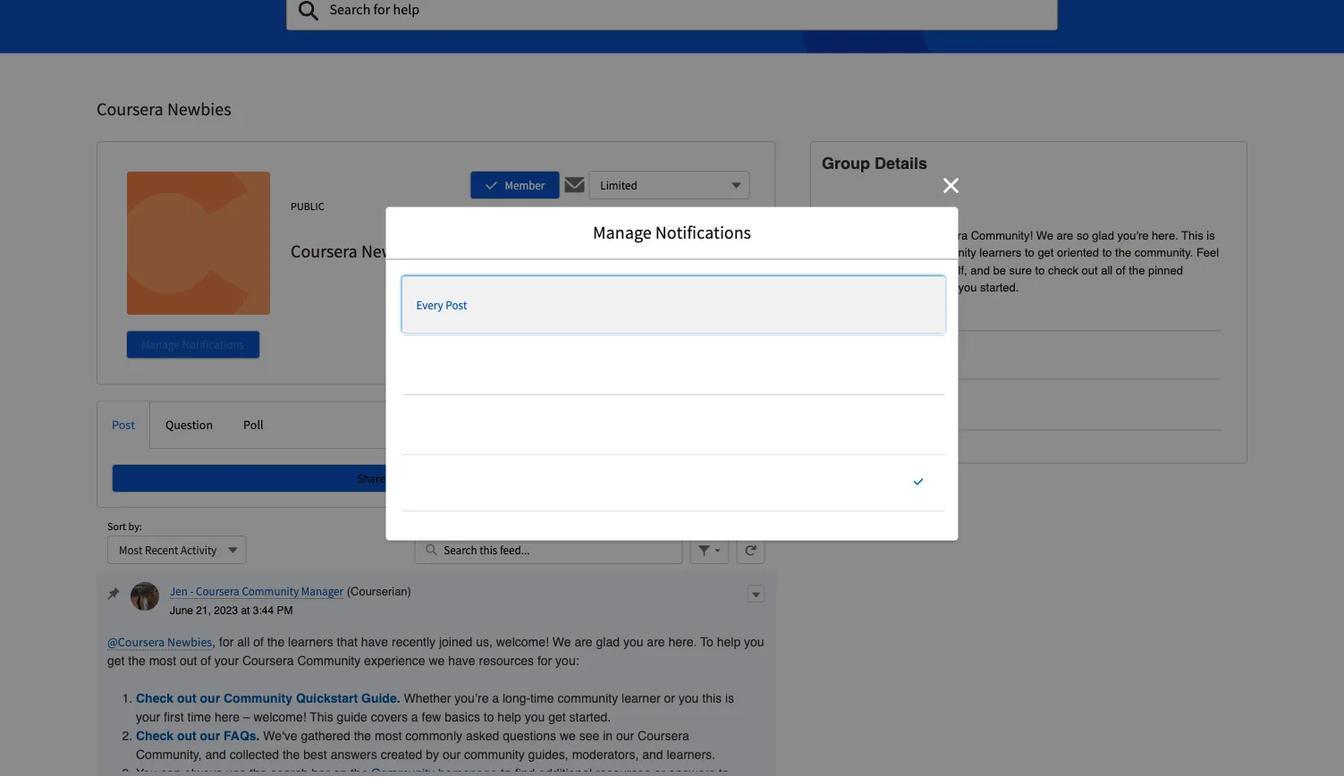 Task type: locate. For each thing, give the bounding box(es) containing it.
guide
[[337, 710, 367, 724]]

0 vertical spatial a
[[836, 246, 843, 260]]

1 horizontal spatial time
[[530, 691, 554, 706]]

resources inside ​, for all of the learners that have recently joined us, welcome! we are glad you are here. to help you get the most out of your coursera community experience we have resources for you:
[[479, 654, 534, 668]]

here. left to
[[669, 635, 697, 649]]

0 vertical spatial manage notifications
[[593, 221, 751, 244]]

0 vertical spatial check
[[136, 691, 174, 706]]

text default image inside jen - coursera community manager, june 21, 2023 at 3:44 pm element
[[107, 588, 120, 601]]

manage notifications up every post button
[[593, 221, 751, 244]]

1 vertical spatial have
[[448, 654, 475, 668]]

1 horizontal spatial .
[[397, 691, 400, 706]]

glad inside the welcome to the coursera community! we are so glad you're here. this is a group for new community learners to get oriented to the community. feel free to introduce yourself, and be sure to check out all of the pinned resources meant to get you started.
[[1092, 229, 1114, 242]]

1 vertical spatial help
[[498, 710, 521, 724]]

manage up the question
[[141, 338, 179, 352]]

1 vertical spatial we
[[560, 729, 576, 743]]

all inside ​, for all of the learners that have recently joined us, welcome! we are glad you are here. to help you get the most out of your coursera community experience we have resources for you:
[[237, 635, 250, 649]]

of down @coursera newbies link
[[201, 654, 211, 668]]

all
[[1101, 264, 1113, 277], [237, 635, 250, 649]]

. up collected
[[256, 729, 260, 743]]

manage notifications inside button
[[141, 338, 244, 352]]

for left the you:
[[537, 654, 552, 668]]

0 vertical spatial notifications
[[655, 221, 751, 244]]

notifications inside manage notifications button
[[182, 338, 244, 352]]

community inside ​, for all of the learners that have recently joined us, welcome! we are glad you are here. to help you get the most out of your coursera community experience we have resources for you:
[[297, 654, 361, 668]]

check for community,
[[136, 729, 174, 743]]

1 vertical spatial resources
[[479, 654, 534, 668]]

​,
[[212, 635, 216, 649]]

0 horizontal spatial manage notifications
[[141, 338, 244, 352]]

out down oriented
[[1082, 264, 1098, 277]]

0 horizontal spatial resources
[[479, 654, 534, 668]]

are inside the welcome to the coursera community! we are so glad you're here. this is a group for new community learners to get oriented to the community. feel free to introduce yourself, and be sure to check out all of the pinned resources meant to get you started.
[[1057, 229, 1074, 242]]

external user - jen - coursera community manager (coursera) image
[[131, 583, 159, 611]]

1 horizontal spatial resources
[[836, 281, 887, 295]]

help right to
[[717, 635, 741, 649]]

of inside the welcome to the coursera community! we are so glad you're here. this is a group for new community learners to get oriented to the community. feel free to introduce yourself, and be sure to check out all of the pinned resources meant to get you started.
[[1116, 264, 1126, 277]]

1 vertical spatial of
[[253, 635, 264, 649]]

help
[[717, 635, 741, 649], [498, 710, 521, 724]]

inverse image
[[940, 175, 962, 196]]

manage notifications up the question
[[141, 338, 244, 352]]

1 horizontal spatial we
[[560, 729, 576, 743]]

1 horizontal spatial most
[[375, 729, 402, 743]]

started.
[[980, 281, 1019, 295], [569, 710, 611, 724]]

most
[[149, 654, 176, 668], [375, 729, 402, 743]]

we up the you:
[[553, 635, 571, 649]]

for
[[879, 246, 892, 260], [219, 635, 234, 649], [537, 654, 552, 668]]

manage inside button
[[141, 338, 179, 352]]

every post
[[416, 298, 467, 313]]

the up new
[[901, 229, 917, 242]]

here. inside the welcome to the coursera community! we are so glad you're here. this is a group for new community learners to get oriented to the community. feel free to introduce yourself, and be sure to check out all of the pinned resources meant to get you started.
[[1152, 229, 1179, 242]]

is up feel
[[1207, 229, 1215, 242]]

us,
[[476, 635, 493, 649]]

started. down the be
[[980, 281, 1019, 295]]

1 horizontal spatial started.
[[980, 281, 1019, 295]]

you right or
[[679, 691, 699, 706]]

1 horizontal spatial help
[[717, 635, 741, 649]]

0 horizontal spatial is
[[725, 691, 734, 706]]

is
[[1207, 229, 1215, 242], [725, 691, 734, 706]]

1 horizontal spatial notifications
[[655, 221, 751, 244]]

community up –
[[224, 691, 292, 706]]

0 vertical spatial welcome!
[[496, 635, 549, 649]]

Search for help text field
[[286, 0, 1059, 31]]

you up questions
[[525, 710, 545, 724]]

all right ​,
[[237, 635, 250, 649]]

and
[[971, 264, 990, 277], [205, 748, 226, 762], [642, 748, 663, 762]]

post link
[[97, 402, 150, 449]]

new
[[896, 246, 917, 260]]

0 vertical spatial newbies
[[167, 98, 231, 120]]

0 vertical spatial for
[[879, 246, 892, 260]]

0 vertical spatial have
[[361, 635, 388, 649]]

2 horizontal spatial a
[[836, 246, 843, 260]]

welcome! up we've
[[254, 710, 306, 724]]

1 vertical spatial a
[[492, 691, 499, 706]]

1 horizontal spatial is
[[1207, 229, 1215, 242]]

2 vertical spatial newbies
[[167, 634, 212, 650]]

have
[[361, 635, 388, 649], [448, 654, 475, 668]]

we down joined
[[429, 654, 445, 668]]

june
[[170, 605, 193, 617]]

None field
[[286, 0, 1059, 31]]

this up feel
[[1182, 229, 1204, 242]]

pm
[[277, 605, 293, 617]]

this up gathered
[[310, 710, 333, 724]]

0 horizontal spatial welcome!
[[254, 710, 306, 724]]

glad inside ​, for all of the learners that have recently joined us, welcome! we are glad you are here. to help you get the most out of your coursera community experience we have resources for you:
[[596, 635, 620, 649]]

guide
[[361, 691, 397, 706]]

questions
[[503, 729, 556, 743]]

the up answers on the bottom left
[[354, 729, 371, 743]]

by:
[[128, 520, 142, 534]]

2 vertical spatial of
[[201, 654, 211, 668]]

get inside 'whether you're a long-time community learner or you this is your first time here – welcome! this guide covers a few basics to help you get started.'
[[548, 710, 566, 724]]

tab list containing post
[[97, 402, 776, 450]]

most down covers
[[375, 729, 402, 743]]

collected
[[230, 748, 279, 762]]

to up asked
[[484, 710, 494, 724]]

learners inside the welcome to the coursera community! we are so glad you're here. this is a group for new community learners to get oriented to the community. feel free to introduce yourself, and be sure to check out all of the pinned resources meant to get you started.
[[980, 246, 1022, 260]]

to inside 'whether you're a long-time community learner or you this is your first time here – welcome! this guide covers a few basics to help you get started.'
[[484, 710, 494, 724]]

your down ​,
[[215, 654, 239, 668]]

2 vertical spatial community
[[464, 748, 525, 762]]

0 horizontal spatial time
[[187, 710, 211, 724]]

1 horizontal spatial post
[[446, 298, 467, 313]]

welcome! inside ​, for all of the learners that have recently joined us, welcome! we are glad you are here. to help you get the most out of your coursera community experience we have resources for you:
[[496, 635, 549, 649]]

get
[[1038, 246, 1054, 260], [939, 281, 955, 295], [107, 654, 125, 668], [548, 710, 566, 724]]

text default image right member
[[564, 175, 585, 196]]

our right in
[[616, 729, 634, 743]]

manage up every post button
[[593, 221, 652, 244]]

resources down us,
[[479, 654, 534, 668]]

is right this
[[725, 691, 734, 706]]

1 vertical spatial all
[[237, 635, 250, 649]]

0 horizontal spatial we
[[553, 635, 571, 649]]

a inside the welcome to the coursera community! we are so glad you're here. this is a group for new community learners to get oriented to the community. feel free to introduce yourself, and be sure to check out all of the pinned resources meant to get you started.
[[836, 246, 843, 260]]

to
[[700, 635, 714, 649]]

notifications up the question
[[182, 338, 244, 352]]

our up here
[[200, 691, 220, 706]]

few
[[422, 710, 441, 724]]

2 vertical spatial community
[[224, 691, 292, 706]]

introduce
[[872, 264, 920, 277]]

we left so
[[1036, 229, 1054, 242]]

0 horizontal spatial community
[[464, 748, 525, 762]]

out up first
[[177, 691, 196, 706]]

. up covers
[[397, 691, 400, 706]]

0 horizontal spatial all
[[237, 635, 250, 649]]

member
[[505, 178, 545, 193]]

started. inside the welcome to the coursera community! we are so glad you're here. this is a group for new community learners to get oriented to the community. feel free to introduce yourself, and be sure to check out all of the pinned resources meant to get you started.
[[980, 281, 1019, 295]]

0 horizontal spatial glad
[[596, 635, 620, 649]]

joined
[[439, 635, 473, 649]]

asked
[[466, 729, 499, 743]]

community up see
[[558, 691, 618, 706]]

@coursera
[[107, 634, 165, 650]]

0 vertical spatial all
[[1101, 264, 1113, 277]]

1 vertical spatial most
[[375, 729, 402, 743]]

for inside the welcome to the coursera community! we are so glad you're here. this is a group for new community learners to get oriented to the community. feel free to introduce yourself, and be sure to check out all of the pinned resources meant to get you started.
[[879, 246, 892, 260]]

learners left that on the bottom left
[[288, 635, 333, 649]]

that
[[337, 635, 358, 649]]

2 horizontal spatial of
[[1116, 264, 1126, 277]]

1 horizontal spatial a
[[492, 691, 499, 706]]

community inside jen - coursera community manager (courserian) june 21, 2023 at 3:44 pm
[[242, 584, 299, 599]]

text default image
[[564, 175, 585, 196], [107, 588, 120, 601]]

have up experience
[[361, 635, 388, 649]]

1 vertical spatial notifications
[[182, 338, 244, 352]]

resources down free
[[836, 281, 887, 295]]

jen
[[170, 584, 188, 599]]

0 horizontal spatial text default image
[[107, 588, 120, 601]]

check out our faqs link
[[136, 729, 256, 743]]

experience
[[364, 654, 425, 668]]

your
[[215, 654, 239, 668], [136, 710, 160, 724]]

community inside 'whether you're a long-time community learner or you this is your first time here – welcome! this guide covers a few basics to help you get started.'
[[558, 691, 618, 706]]

to down group at the top right of the page
[[859, 264, 869, 277]]

poll
[[243, 417, 263, 433]]

and left learners. in the bottom of the page
[[642, 748, 663, 762]]

a
[[836, 246, 843, 260], [492, 691, 499, 706], [411, 710, 418, 724]]

for up the introduce
[[879, 246, 892, 260]]

time up questions
[[530, 691, 554, 706]]

0 horizontal spatial your
[[136, 710, 160, 724]]

are up the you:
[[575, 635, 593, 649]]

your left first
[[136, 710, 160, 724]]

2 vertical spatial for
[[537, 654, 552, 668]]

a left long-
[[492, 691, 499, 706]]

we inside ​, for all of the learners that have recently joined us, welcome! we are glad you are here. to help you get the most out of your coursera community experience we have resources for you:
[[553, 635, 571, 649]]

help down long-
[[498, 710, 521, 724]]

0 vertical spatial glad
[[1092, 229, 1114, 242]]

here. up the 'community.' on the right
[[1152, 229, 1179, 242]]

1 horizontal spatial your
[[215, 654, 239, 668]]

poll link
[[228, 402, 279, 449]]

out
[[1082, 264, 1098, 277], [180, 654, 197, 668], [177, 691, 196, 706], [177, 729, 196, 743]]

0 vertical spatial post
[[446, 298, 467, 313]]

most inside the we've gathered the most commonly asked questions we see in our coursera community, and collected the best answers created by our community guides, moderators, and learners.
[[375, 729, 402, 743]]

started. up see
[[569, 710, 611, 724]]

1 horizontal spatial here.
[[1152, 229, 1179, 242]]

.
[[397, 691, 400, 706], [256, 729, 260, 743]]

0 vertical spatial resources
[[836, 281, 887, 295]]

learners
[[980, 246, 1022, 260], [288, 635, 333, 649]]

2 horizontal spatial for
[[879, 246, 892, 260]]

Search this feed... search field
[[414, 536, 683, 565]]

community inside the we've gathered the most commonly asked questions we see in our coursera community, and collected the best answers created by our community guides, moderators, and learners.
[[464, 748, 525, 762]]

1 vertical spatial community
[[297, 654, 361, 668]]

0 vertical spatial started.
[[980, 281, 1019, 295]]

get up questions
[[548, 710, 566, 724]]

quickstart
[[296, 691, 358, 706]]

0 vertical spatial community
[[242, 584, 299, 599]]

0 horizontal spatial for
[[219, 635, 234, 649]]

faqs
[[224, 729, 256, 743]]

yourself,
[[923, 264, 967, 277]]

2 horizontal spatial are
[[1057, 229, 1074, 242]]

community up 3:44
[[242, 584, 299, 599]]

tab list
[[97, 402, 776, 450]]

coursera inside the we've gathered the most commonly asked questions we see in our coursera community, and collected the best answers created by our community guides, moderators, and learners.
[[638, 729, 689, 743]]

you're
[[1118, 229, 1149, 242]]

1 vertical spatial welcome!
[[254, 710, 306, 724]]

0 vertical spatial text default image
[[564, 175, 585, 196]]

the down @coursera
[[128, 654, 146, 668]]

check
[[136, 691, 174, 706], [136, 729, 174, 743]]

jen - coursera community manager (courserian) june 21, 2023 at 3:44 pm
[[170, 584, 411, 617]]

this inside 'whether you're a long-time community learner or you this is your first time here – welcome! this guide covers a few basics to help you get started.'
[[310, 710, 333, 724]]

share an update...
[[357, 471, 446, 486]]

1 horizontal spatial text default image
[[564, 175, 585, 196]]

have down joined
[[448, 654, 475, 668]]

1 horizontal spatial all
[[1101, 264, 1113, 277]]

get inside ​, for all of the learners that have recently joined us, welcome! we are glad you are here. to help you get the most out of your coursera community experience we have resources for you:
[[107, 654, 125, 668]]

newbies
[[167, 98, 231, 120], [361, 240, 425, 262], [167, 634, 212, 650]]

1 check from the top
[[136, 691, 174, 706]]

all right check
[[1101, 264, 1113, 277]]

share an update... button
[[112, 465, 691, 493]]

0 horizontal spatial we
[[429, 654, 445, 668]]

check up community,
[[136, 729, 174, 743]]

1 vertical spatial here.
[[669, 635, 697, 649]]

time up check out our faqs .
[[187, 710, 211, 724]]

of
[[1116, 264, 1126, 277], [253, 635, 264, 649], [201, 654, 211, 668]]

0 vertical spatial help
[[717, 635, 741, 649]]

welcome! right us,
[[496, 635, 549, 649]]

group photo image
[[127, 172, 270, 315]]

community down asked
[[464, 748, 525, 762]]

most down @coursera newbies link
[[149, 654, 176, 668]]

out inside the welcome to the coursera community! we are so glad you're here. this is a group for new community learners to get oriented to the community. feel free to introduce yourself, and be sure to check out all of the pinned resources meant to get you started.
[[1082, 264, 1098, 277]]

of down you're
[[1116, 264, 1126, 277]]

1 vertical spatial this
[[310, 710, 333, 724]]

out down @coursera newbies link
[[180, 654, 197, 668]]

1 vertical spatial we
[[553, 635, 571, 649]]

0 vertical spatial is
[[1207, 229, 1215, 242]]

for right ​,
[[219, 635, 234, 649]]

is inside 'whether you're a long-time community learner or you this is your first time here – welcome! this guide covers a few basics to help you get started.'
[[725, 691, 734, 706]]

​, for all of the learners that have recently joined us, welcome! we are glad you are here. to help you get the most out of your coursera community experience we have resources for you:
[[107, 635, 764, 668]]

the down we've
[[283, 748, 300, 762]]

0 horizontal spatial notifications
[[182, 338, 244, 352]]

get down @coursera
[[107, 654, 125, 668]]

post right every
[[446, 298, 467, 313]]

1 vertical spatial for
[[219, 635, 234, 649]]

0 vertical spatial your
[[215, 654, 239, 668]]

1 horizontal spatial coursera newbies
[[291, 240, 425, 262]]

a up free
[[836, 246, 843, 260]]

help inside 'whether you're a long-time community learner or you this is your first time here – welcome! this guide covers a few basics to help you get started.'
[[498, 710, 521, 724]]

group
[[822, 154, 870, 172]]

out inside ​, for all of the learners that have recently joined us, welcome! we are glad you are here. to help you get the most out of your coursera community experience we have resources for you:
[[180, 654, 197, 668]]

you
[[958, 281, 977, 295], [623, 635, 643, 649], [744, 635, 764, 649], [679, 691, 699, 706], [525, 710, 545, 724]]

community
[[242, 584, 299, 599], [297, 654, 361, 668], [224, 691, 292, 706]]

guides,
[[528, 748, 569, 762]]

0 horizontal spatial help
[[498, 710, 521, 724]]

manage
[[593, 221, 652, 244], [141, 338, 179, 352]]

are left to
[[647, 635, 665, 649]]

and inside the welcome to the coursera community! we are so glad you're here. this is a group for new community learners to get oriented to the community. feel free to introduce yourself, and be sure to check out all of the pinned resources meant to get you started.
[[971, 264, 990, 277]]

resources
[[836, 281, 887, 295], [479, 654, 534, 668]]

resources inside the welcome to the coursera community! we are so glad you're here. this is a group for new community learners to get oriented to the community. feel free to introduce yourself, and be sure to check out all of the pinned resources meant to get you started.
[[836, 281, 887, 295]]

1 vertical spatial post
[[112, 417, 135, 433]]

we left see
[[560, 729, 576, 743]]

basics
[[445, 710, 480, 724]]

learners up the be
[[980, 246, 1022, 260]]

community up yourself,
[[920, 246, 976, 260]]

1 horizontal spatial we
[[1036, 229, 1054, 242]]

in
[[603, 729, 613, 743]]

community
[[920, 246, 976, 260], [558, 691, 618, 706], [464, 748, 525, 762]]

1 vertical spatial community
[[558, 691, 618, 706]]

text default image left "external user - jen - coursera community manager (coursera)" image
[[107, 588, 120, 601]]

sort
[[107, 520, 126, 534]]

we inside the welcome to the coursera community! we are so glad you're here. this is a group for new community learners to get oriented to the community. feel free to introduce yourself, and be sure to check out all of the pinned resources meant to get you started.
[[1036, 229, 1054, 242]]

0 vertical spatial most
[[149, 654, 176, 668]]

are
[[1057, 229, 1074, 242], [575, 635, 593, 649], [647, 635, 665, 649]]

0 horizontal spatial here.
[[669, 635, 697, 649]]

check out our community quickstart guide link
[[136, 691, 397, 706]]

check up first
[[136, 691, 174, 706]]

notifications up every post button
[[655, 221, 751, 244]]

a left few
[[411, 710, 418, 724]]

are left so
[[1057, 229, 1074, 242]]

you down yourself,
[[958, 281, 977, 295]]

2 horizontal spatial community
[[920, 246, 976, 260]]

coursera
[[97, 98, 164, 120], [920, 229, 968, 242], [291, 240, 358, 262], [196, 584, 239, 599], [242, 654, 294, 668], [638, 729, 689, 743]]

started. inside 'whether you're a long-time community learner or you this is your first time here – welcome! this guide covers a few basics to help you get started.'
[[569, 710, 611, 724]]

you up 'learner'
[[623, 635, 643, 649]]

post left the question
[[112, 417, 135, 433]]

and down check out our faqs .
[[205, 748, 226, 762]]

get up check
[[1038, 246, 1054, 260]]

community down that on the bottom left
[[297, 654, 361, 668]]

0 horizontal spatial manage
[[141, 338, 179, 352]]

the left pinned
[[1129, 264, 1145, 277]]

this
[[702, 691, 722, 706]]

1 vertical spatial manage
[[141, 338, 179, 352]]

this inside the welcome to the coursera community! we are so glad you're here. this is a group for new community learners to get oriented to the community. feel free to introduce yourself, and be sure to check out all of the pinned resources meant to get you started.
[[1182, 229, 1204, 242]]

1 horizontal spatial glad
[[1092, 229, 1114, 242]]

0 vertical spatial coursera newbies
[[97, 98, 231, 120]]

0 horizontal spatial this
[[310, 710, 333, 724]]

1 vertical spatial your
[[136, 710, 160, 724]]

coursera inside jen - coursera community manager (courserian) june 21, 2023 at 3:44 pm
[[196, 584, 239, 599]]

and left the be
[[971, 264, 990, 277]]

most inside ​, for all of the learners that have recently joined us, welcome! we are glad you are here. to help you get the most out of your coursera community experience we have resources for you:
[[149, 654, 176, 668]]

0 vertical spatial this
[[1182, 229, 1204, 242]]

2 check from the top
[[136, 729, 174, 743]]

0 vertical spatial here.
[[1152, 229, 1179, 242]]

get down yourself,
[[939, 281, 955, 295]]

public
[[291, 199, 324, 213]]

2 vertical spatial a
[[411, 710, 418, 724]]

1 vertical spatial glad
[[596, 635, 620, 649]]

of down 3:44
[[253, 635, 264, 649]]

community for manager
[[242, 584, 299, 599]]

0 horizontal spatial of
[[201, 654, 211, 668]]



Task type: vqa. For each thing, say whether or not it's contained in the screenshot.
keywords to the top
no



Task type: describe. For each thing, give the bounding box(es) containing it.
welcome
[[836, 229, 884, 242]]

1 horizontal spatial for
[[537, 654, 552, 668]]

community for quickstart
[[224, 691, 292, 706]]

the down you're
[[1115, 246, 1132, 260]]

(courserian)
[[347, 585, 411, 598]]

whether you're a long-time community learner or you this is your first time here – welcome! this guide covers a few basics to help you get started.
[[136, 691, 734, 724]]

to right sure
[[1035, 264, 1045, 277]]

0 vertical spatial .
[[397, 691, 400, 706]]

2023
[[214, 605, 238, 617]]

our down here
[[200, 729, 220, 743]]

group
[[846, 246, 876, 260]]

0 vertical spatial time
[[530, 691, 554, 706]]

or
[[664, 691, 675, 706]]

free
[[836, 264, 856, 277]]

1 horizontal spatial manage notifications
[[593, 221, 751, 244]]

learners inside ​, for all of the learners that have recently joined us, welcome! we are glad you are here. to help you get the most out of your coursera community experience we have resources for you:
[[288, 635, 333, 649]]

sure
[[1009, 264, 1032, 277]]

welcome! inside 'whether you're a long-time community learner or you this is your first time here – welcome! this guide covers a few basics to help you get started.'
[[254, 710, 306, 724]]

be
[[993, 264, 1006, 277]]

1 horizontal spatial and
[[642, 748, 663, 762]]

every
[[416, 298, 443, 313]]

0 horizontal spatial a
[[411, 710, 418, 724]]

group details
[[822, 154, 927, 172]]

owner
[[836, 388, 868, 401]]

check
[[1048, 264, 1079, 277]]

help inside ​, for all of the learners that have recently joined us, welcome! we are glad you are here. to help you get the most out of your coursera community experience we have resources for you:
[[717, 635, 741, 649]]

learner
[[622, 691, 661, 706]]

member button
[[470, 171, 560, 200]]

so
[[1077, 229, 1089, 242]]

community,
[[136, 748, 202, 762]]

by
[[426, 748, 439, 762]]

created
[[381, 748, 422, 762]]

3:44
[[253, 605, 274, 617]]

all inside the welcome to the coursera community! we are so glad you're here. this is a group for new community learners to get oriented to the community. feel free to introduce yourself, and be sure to check out all of the pinned resources meant to get you started.
[[1101, 264, 1113, 277]]

to up sure
[[1025, 246, 1035, 260]]

newbies inside jen - coursera community manager, june 21, 2023 at 3:44 pm element
[[167, 634, 212, 650]]

0 horizontal spatial and
[[205, 748, 226, 762]]

you're
[[455, 691, 489, 706]]

community inside the welcome to the coursera community! we are so glad you're here. this is a group for new community learners to get oriented to the community. feel free to introduce yourself, and be sure to check out all of the pinned resources meant to get you started.
[[920, 246, 976, 260]]

1 horizontal spatial have
[[448, 654, 475, 668]]

here
[[215, 710, 240, 724]]

here. inside ​, for all of the learners that have recently joined us, welcome! we are glad you are here. to help you get the most out of your coursera community experience we have resources for you:
[[669, 635, 697, 649]]

0 horizontal spatial coursera newbies
[[97, 98, 231, 120]]

check out our faqs .
[[136, 729, 260, 743]]

1 horizontal spatial manage
[[593, 221, 652, 244]]

out down first
[[177, 729, 196, 743]]

jen - coursera community manager link
[[170, 584, 344, 600]]

question
[[165, 417, 213, 433]]

pinned
[[1148, 264, 1183, 277]]

jen - coursera community manager, june 21, 2023 at 3:44 pm element
[[97, 572, 776, 776]]

we've gathered the most commonly asked questions we see in our coursera community, and collected the best answers created by our community guides, moderators, and learners.
[[136, 729, 719, 762]]

0 horizontal spatial are
[[575, 635, 593, 649]]

1 horizontal spatial are
[[647, 635, 665, 649]]

every post button
[[402, 276, 946, 333]]

long-
[[503, 691, 530, 706]]

we inside ​, for all of the learners that have recently joined us, welcome! we are glad you are here. to help you get the most out of your coursera community experience we have resources for you:
[[429, 654, 445, 668]]

meant
[[890, 281, 923, 295]]

learners.
[[667, 748, 715, 762]]

whether
[[404, 691, 451, 706]]

post inside button
[[446, 298, 467, 313]]

gathered
[[301, 729, 350, 743]]

-
[[190, 584, 194, 599]]

check out our community quickstart guide .
[[136, 691, 404, 706]]

community!
[[971, 229, 1033, 242]]

june 21, 2023 at 3:44 pm link
[[170, 605, 293, 617]]

details
[[875, 154, 927, 172]]

sort by:
[[107, 520, 142, 534]]

recently
[[392, 635, 436, 649]]

share
[[357, 471, 385, 486]]

to right oriented
[[1102, 246, 1112, 260]]

question link
[[150, 402, 228, 449]]

1 vertical spatial newbies
[[361, 240, 425, 262]]

1 vertical spatial time
[[187, 710, 211, 724]]

to down yourself,
[[926, 281, 936, 295]]

community.
[[1135, 246, 1193, 260]]

the down "pm"
[[267, 635, 285, 649]]

21,
[[196, 605, 211, 617]]

welcome to the coursera community! we are so glad you're here. this is a group for new community learners to get oriented to the community. feel free to introduce yourself, and be sure to check out all of the pinned resources meant to get you started.
[[836, 229, 1219, 295]]

we inside the we've gathered the most commonly asked questions we see in our coursera community, and collected the best answers created by our community guides, moderators, and learners.
[[560, 729, 576, 743]]

we've
[[263, 729, 297, 743]]

0 horizontal spatial have
[[361, 635, 388, 649]]

manager
[[301, 584, 344, 599]]

1 vertical spatial coursera newbies
[[291, 240, 425, 262]]

your inside ​, for all of the learners that have recently joined us, welcome! we are glad you are here. to help you get the most out of your coursera community experience we have resources for you:
[[215, 654, 239, 668]]

you:
[[556, 654, 579, 668]]

coursera inside the welcome to the coursera community! we are so glad you're here. this is a group for new community learners to get oriented to the community. feel free to introduce yourself, and be sure to check out all of the pinned resources meant to get you started.
[[920, 229, 968, 242]]

manage notifications button
[[127, 332, 258, 359]]

coursera inside ​, for all of the learners that have recently joined us, welcome! we are glad you are here. to help you get the most out of your coursera community experience we have resources for you:
[[242, 654, 294, 668]]

first
[[164, 710, 184, 724]]

–
[[243, 710, 250, 724]]

feel
[[1197, 246, 1219, 260]]

@coursera newbies
[[107, 634, 212, 650]]

1 horizontal spatial of
[[253, 635, 264, 649]]

to up new
[[888, 229, 897, 242]]

@coursera newbies link
[[107, 634, 212, 651]]

at
[[241, 605, 250, 617]]

covers
[[371, 710, 408, 724]]

answers
[[331, 748, 377, 762]]

check for first
[[136, 691, 174, 706]]

you inside the welcome to the coursera community! we are so glad you're here. this is a group for new community learners to get oriented to the community. feel free to introduce yourself, and be sure to check out all of the pinned resources meant to get you started.
[[958, 281, 977, 295]]

is inside the welcome to the coursera community! we are so glad you're here. this is a group for new community learners to get oriented to the community. feel free to introduce yourself, and be sure to check out all of the pinned resources meant to get you started.
[[1207, 229, 1215, 242]]

you right to
[[744, 635, 764, 649]]

best
[[303, 748, 327, 762]]

our right by
[[443, 748, 461, 762]]

see
[[579, 729, 600, 743]]

0 horizontal spatial .
[[256, 729, 260, 743]]

an
[[388, 471, 400, 486]]

commonly
[[405, 729, 462, 743]]

your inside 'whether you're a long-time community learner or you this is your first time here – welcome! this guide covers a few basics to help you get started.'
[[136, 710, 160, 724]]



